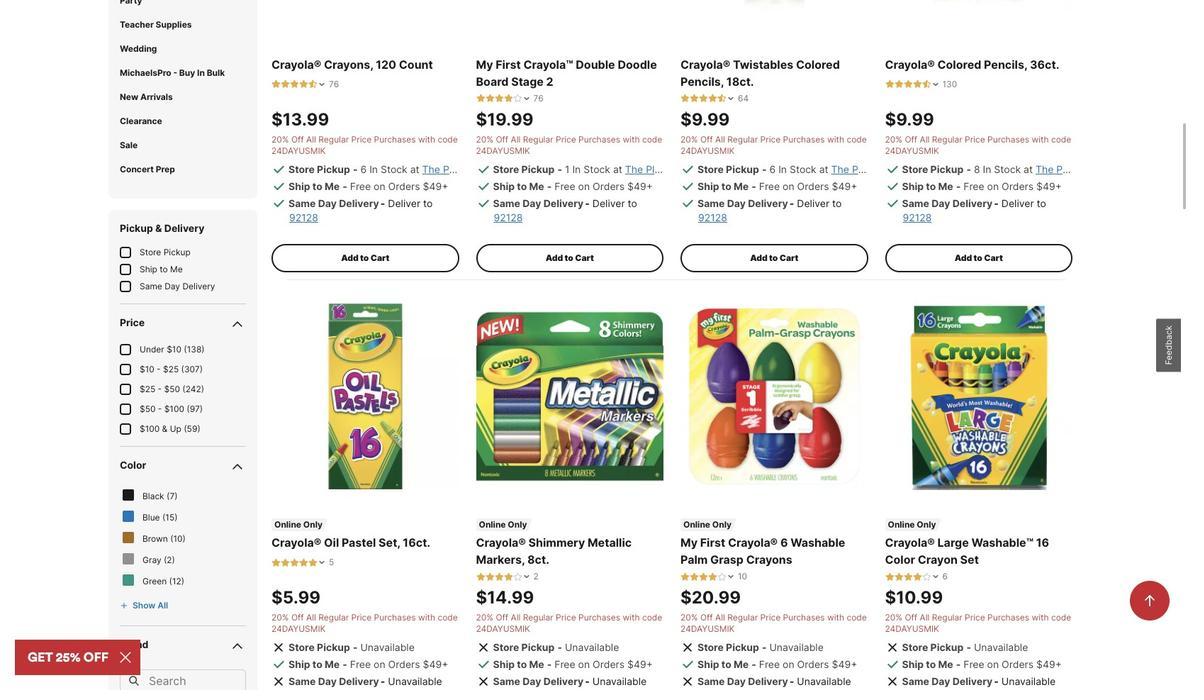 Task type: describe. For each thing, give the bounding box(es) containing it.
crayola® for crayola® shimmery metallic markers, 8ct.
[[476, 536, 526, 550]]

valley for my first crayola™ double doodle board stage 2
[[726, 163, 754, 175]]

64
[[738, 93, 749, 103]]

) down "7"
[[175, 512, 178, 523]]

my for my first crayola™ double doodle board stage 2
[[476, 57, 493, 71]]

1 vertical spatial $25
[[140, 384, 156, 394]]

0 horizontal spatial 2
[[167, 555, 172, 565]]

18ct.
[[727, 74, 754, 88]]

24dayusmik inside $14.99 20% off all regular price purchases with code 24dayusmik
[[476, 624, 531, 634]]

stock for pencils,
[[995, 163, 1022, 175]]

online only for $5.99
[[275, 519, 323, 530]]

0 vertical spatial $25
[[163, 364, 179, 374]]

crayola® twistables colored pencils, 18ct. link
[[681, 56, 869, 90]]

( right the up on the bottom of the page
[[184, 423, 187, 434]]

prep
[[156, 164, 175, 174]]

imperial for crayola® crayons, 120 count
[[483, 163, 520, 175]]

92128 for crayola® colored pencils, 36ct.
[[903, 211, 932, 223]]

online only for $20.99
[[684, 519, 732, 530]]

set
[[961, 553, 980, 567]]

imperial for crayola® colored pencils, 36ct.
[[1097, 163, 1134, 175]]

) up '$50 - $100 ( 97 )'
[[201, 384, 204, 394]]

tabler image inside 10 dialog
[[718, 572, 727, 581]]

( down 307
[[183, 384, 186, 394]]

plaza for crayola® colored pencils, 36ct.
[[1057, 163, 1082, 175]]

first for grasp
[[701, 536, 726, 550]]

crayola™
[[524, 57, 574, 71]]

store up ship to me
[[140, 247, 161, 257]]

deliver for crayola® crayons, 120 count
[[388, 197, 421, 209]]

regular inside $13.99 20% off all regular price purchases with code 24dayusmik
[[319, 134, 349, 145]]

crayons,
[[324, 57, 373, 71]]

24dayusmik inside $19.99 20% off all regular price purchases with code 24dayusmik
[[476, 145, 531, 156]]

all inside $10.99 20% off all regular price purchases with code 24dayusmik
[[920, 612, 930, 623]]

oil
[[324, 536, 339, 550]]

cart for 1st add to cart button
[[371, 252, 390, 263]]

20% inside $19.99 20% off all regular price purchases with code 24dayusmik
[[476, 134, 494, 145]]

store pickup - 8 in stock at the plaza at imperial valley
[[903, 163, 1165, 175]]

$9.99 20% off all regular price purchases with code 24dayusmik for twistables
[[681, 109, 867, 156]]

0 horizontal spatial $10
[[140, 364, 154, 374]]

price inside $10.99 20% off all regular price purchases with code 24dayusmik
[[965, 612, 986, 623]]

stock for crayola™
[[584, 163, 611, 175]]

with inside $14.99 20% off all regular price purchases with code 24dayusmik
[[623, 612, 640, 623]]

my for my first crayola® 6 washable palm grasp crayons
[[681, 536, 698, 550]]

gray ( 2 )
[[143, 555, 175, 565]]

crayola® large washable™ 16 color crayon set link
[[886, 534, 1073, 568]]

michaelspro - buy in bulk link
[[120, 67, 225, 78]]

138
[[187, 344, 202, 354]]

imperial for crayola® twistables colored pencils, 18ct.
[[893, 163, 930, 175]]

price inside $14.99 20% off all regular price purchases with code 24dayusmik
[[556, 612, 576, 623]]

the for crayola® colored pencils, 36ct.
[[1036, 163, 1054, 175]]

8
[[975, 163, 981, 175]]

crayola® inside my first crayola® 6 washable palm grasp crayons
[[728, 536, 778, 550]]

crayola® oil pastel set, 16ct. link
[[272, 534, 459, 551]]

$9.99 20% off all regular price purchases with code 24dayusmik for colored
[[886, 109, 1072, 156]]

only for $10.99
[[917, 519, 937, 530]]

242
[[186, 384, 201, 394]]

regular inside $10.99 20% off all regular price purchases with code 24dayusmik
[[933, 612, 963, 623]]

code inside $10.99 20% off all regular price purchases with code 24dayusmik
[[1052, 612, 1072, 623]]

0 horizontal spatial 10
[[173, 533, 183, 544]]

teacher supplies button
[[109, 13, 257, 37]]

( up 307
[[184, 344, 187, 354]]

regular down the '130' on the top of page
[[933, 134, 963, 145]]

store down $13.99
[[289, 163, 315, 175]]

store down the $20.99
[[698, 641, 724, 653]]

off inside $20.99 20% off all regular price purchases with code 24dayusmik
[[701, 612, 713, 623]]

plaza for crayola® twistables colored pencils, 18ct.
[[853, 163, 878, 175]]

2 button
[[476, 571, 539, 583]]

store pickup - unavailable for $20.99
[[698, 641, 824, 653]]

crayola® colored pencils, 36ct. link
[[886, 56, 1073, 73]]

gray
[[143, 555, 161, 565]]

green
[[143, 576, 167, 586]]

deliver for crayola® twistables colored pencils, 18ct.
[[798, 197, 830, 209]]

stock for colored
[[790, 163, 817, 175]]

all inside $13.99 20% off all regular price purchases with code 24dayusmik
[[306, 134, 316, 145]]

) up $10 - $25 ( 307 )
[[202, 344, 205, 354]]

307
[[184, 364, 200, 374]]

in for crayola® crayons, 120 count
[[370, 163, 378, 175]]

( right black on the bottom left
[[167, 491, 170, 501]]

only for $14.99
[[508, 519, 527, 530]]

$19.99
[[476, 109, 534, 130]]

plaza for crayola® crayons, 120 count
[[443, 163, 469, 175]]

2 colored from the left
[[938, 57, 982, 71]]

color inside crayola® large washable™ 16 color crayon set
[[886, 553, 916, 567]]

6 button
[[886, 571, 948, 583]]

crayola® oil pastel set, 16ct.
[[272, 536, 431, 550]]

all inside $19.99 20% off all regular price purchases with code 24dayusmik
[[511, 134, 521, 145]]

online for $5.99
[[275, 519, 301, 530]]

76 button for $13.99
[[272, 79, 339, 90]]

teacher
[[120, 19, 154, 30]]

with inside $20.99 20% off all regular price purchases with code 24dayusmik
[[828, 612, 845, 623]]

concert prep button
[[109, 157, 257, 181]]

( right green
[[169, 576, 172, 586]]

& for $100
[[162, 423, 168, 434]]

colored inside "crayola® twistables colored pencils, 18ct."
[[797, 57, 840, 71]]

store pickup - 1 in stock at the plaza at imperial valley
[[493, 163, 754, 175]]

0 vertical spatial $100
[[164, 403, 184, 414]]

$50 - $100 ( 97 )
[[140, 403, 203, 414]]

under $10 ( 138 )
[[140, 344, 205, 354]]

palm
[[681, 553, 708, 567]]

off inside $19.99 20% off all regular price purchases with code 24dayusmik
[[496, 134, 509, 145]]

teacher supplies
[[120, 19, 192, 30]]

add to cart for 1st add to cart button
[[341, 252, 390, 263]]

wedding button
[[109, 37, 257, 61]]

board
[[476, 74, 509, 88]]

5 dialog
[[272, 557, 334, 568]]

crayola® for crayola® colored pencils, 36ct.
[[886, 57, 935, 71]]

2 at from the left
[[471, 163, 481, 175]]

( right gray
[[164, 555, 167, 565]]

76 button for $19.99
[[476, 93, 544, 104]]

1 horizontal spatial $50
[[164, 384, 180, 394]]

add to cart for third add to cart button from right
[[546, 252, 594, 263]]

set,
[[379, 536, 401, 550]]

purchases inside $10.99 20% off all regular price purchases with code 24dayusmik
[[988, 612, 1030, 623]]

regular inside $14.99 20% off all regular price purchases with code 24dayusmik
[[523, 612, 554, 623]]

code inside $20.99 20% off all regular price purchases with code 24dayusmik
[[847, 612, 867, 623]]

15
[[166, 512, 175, 523]]

- inside dropdown button
[[173, 67, 177, 78]]

crayola® for crayola® oil pastel set, 16ct.
[[272, 536, 322, 550]]

new arrivals button
[[109, 85, 257, 109]]

store left the 8
[[903, 163, 929, 175]]

code inside $13.99 20% off all regular price purchases with code 24dayusmik
[[438, 134, 458, 145]]

blue
[[143, 512, 160, 523]]

1 vertical spatial $50
[[140, 403, 156, 414]]

off inside $13.99 20% off all regular price purchases with code 24dayusmik
[[291, 134, 304, 145]]

$9.99 for crayola® twistables colored pencils, 18ct.
[[681, 109, 730, 130]]

4 add from the left
[[955, 252, 973, 263]]

20% down 130 dialog
[[886, 134, 903, 145]]

76 dialog for $13.99
[[272, 79, 339, 90]]

online only for $14.99
[[479, 519, 527, 530]]

5 at from the left
[[820, 163, 829, 175]]

same day delivery - unavailable for $14.99
[[493, 675, 647, 688]]

buy
[[179, 67, 195, 78]]

concert prep
[[120, 164, 175, 174]]

sale button
[[109, 133, 257, 157]]

$20.99 20% off all regular price purchases with code 24dayusmik
[[681, 587, 867, 634]]

store pickup - unavailable for $5.99
[[289, 641, 415, 653]]

) down 97
[[197, 423, 201, 434]]

16ct.
[[403, 536, 431, 550]]

24dayusmik inside $13.99 20% off all regular price purchases with code 24dayusmik
[[272, 145, 326, 156]]

code inside "$5.99 20% off all regular price purchases with code 24dayusmik"
[[438, 612, 458, 623]]

3 at from the left
[[614, 163, 623, 175]]

7 at from the left
[[1024, 163, 1034, 175]]

$100 & up ( 59 )
[[140, 423, 201, 434]]

cart for third add to cart button from right
[[575, 252, 594, 263]]

same day delivery - deliver to 92128 for crayola™
[[493, 197, 638, 223]]

) right brown
[[183, 533, 186, 544]]

& for pickup
[[155, 222, 162, 234]]

black
[[143, 491, 164, 501]]

my first crayola® 6 washable palm grasp crayons
[[681, 536, 846, 567]]

add to cart for first add to cart button from the right
[[955, 252, 1004, 263]]

michaelspro
[[120, 67, 171, 78]]

20% inside $13.99 20% off all regular price purchases with code 24dayusmik
[[272, 134, 289, 145]]

online only for $10.99
[[888, 519, 937, 530]]

$25 - $50 ( 242 )
[[140, 384, 204, 394]]

bulk
[[207, 67, 225, 78]]

64 dialog
[[681, 93, 749, 104]]

$10 - $25 ( 307 )
[[140, 364, 203, 374]]

valley for crayola® colored pencils, 36ct.
[[1137, 163, 1165, 175]]

store down 64 dropdown button
[[698, 163, 724, 175]]

) down 138
[[200, 364, 203, 374]]

washable
[[791, 536, 846, 550]]

blue ( 15 )
[[143, 512, 178, 523]]

in for crayola® colored pencils, 36ct.
[[984, 163, 992, 175]]

130
[[943, 79, 958, 89]]

purchases inside $13.99 20% off all regular price purchases with code 24dayusmik
[[374, 134, 416, 145]]

$10.99
[[886, 587, 944, 608]]

4 at from the left
[[674, 163, 684, 175]]

same day delivery - deliver to 92128 for 120
[[289, 197, 433, 223]]

crayola® colored pencils, 36ct.
[[886, 57, 1060, 71]]

1 add to cart button from the left
[[272, 244, 459, 272]]

) up '12'
[[172, 555, 175, 565]]

under
[[140, 344, 164, 354]]

( right brown
[[170, 533, 173, 544]]

store pickup
[[140, 247, 191, 257]]

show all button
[[120, 600, 168, 611]]

$14.99
[[476, 587, 534, 608]]

crayola&#xae; large washable&#x2122; 16 color crayon set image
[[886, 303, 1073, 490]]

7
[[170, 491, 175, 501]]

purchases inside $14.99 20% off all regular price purchases with code 24dayusmik
[[579, 612, 621, 623]]

in for crayola® twistables colored pencils, 18ct.
[[779, 163, 787, 175]]

2 inside the my first crayola™ double doodle board stage 2
[[547, 74, 554, 88]]

show all
[[133, 600, 168, 611]]

12
[[172, 576, 181, 586]]

new
[[120, 91, 138, 102]]

20% down 64 dropdown button
[[681, 134, 698, 145]]

green ( 12 )
[[143, 576, 185, 586]]

crayola® for crayola® large washable™ 16 color crayon set
[[886, 536, 935, 550]]

59
[[187, 423, 197, 434]]

all down 130 dialog
[[920, 134, 930, 145]]

cart for first add to cart button from the right
[[985, 252, 1004, 263]]

brown ( 10 )
[[143, 533, 186, 544]]

all inside $14.99 20% off all regular price purchases with code 24dayusmik
[[511, 612, 521, 623]]

with inside "$5.99 20% off all regular price purchases with code 24dayusmik"
[[418, 612, 436, 623]]

michaelspro - buy in bulk
[[120, 67, 225, 78]]

off inside $14.99 20% off all regular price purchases with code 24dayusmik
[[496, 612, 509, 623]]

with inside $19.99 20% off all regular price purchases with code 24dayusmik
[[623, 134, 640, 145]]

6 dialog
[[886, 571, 948, 583]]

92128 for my first crayola™ double doodle board stage 2
[[494, 211, 523, 223]]

10 inside dialog
[[738, 571, 748, 582]]

markers,
[[476, 553, 525, 567]]

$5.99 20% off all regular price purchases with code 24dayusmik
[[272, 587, 458, 634]]

the for crayola® twistables colored pencils, 18ct.
[[832, 163, 850, 175]]

crayons
[[747, 553, 793, 567]]



Task type: vqa. For each thing, say whether or not it's contained in the screenshot.
Crayola® Colored Pencils, 36ct.'s Plaza
yes



Task type: locate. For each thing, give the bounding box(es) containing it.
1 online only from the left
[[275, 519, 323, 530]]

3 plaza from the left
[[853, 163, 878, 175]]

same day delivery - unavailable down $20.99 20% off all regular price purchases with code 24dayusmik
[[698, 675, 852, 688]]

1 only from the left
[[303, 519, 323, 530]]

1 horizontal spatial 76 button
[[476, 93, 544, 104]]

$14.99 20% off all regular price purchases with code 24dayusmik
[[476, 587, 663, 634]]

regular down $13.99
[[319, 134, 349, 145]]

2 down 8ct.
[[534, 571, 539, 582]]

$49+
[[423, 180, 449, 192], [628, 180, 653, 192], [832, 180, 858, 192], [1037, 180, 1063, 192], [423, 658, 449, 670], [628, 658, 653, 670], [832, 658, 858, 670], [1037, 658, 1063, 670]]

2 inside dialog
[[534, 571, 539, 582]]

all inside $20.99 20% off all regular price purchases with code 24dayusmik
[[716, 612, 726, 623]]

plaza
[[443, 163, 469, 175], [646, 163, 672, 175], [853, 163, 878, 175], [1057, 163, 1082, 175]]

black ( 7 )
[[143, 491, 178, 501]]

3 add to cart button from the left
[[681, 244, 869, 272]]

first inside my first crayola® 6 washable palm grasp crayons
[[701, 536, 726, 550]]

off down $10.99
[[905, 612, 918, 623]]

4 add to cart button from the left
[[886, 244, 1073, 272]]

130 dialog
[[886, 79, 958, 90]]

2 plaza from the left
[[646, 163, 672, 175]]

store pickup - unavailable down "$5.99 20% off all regular price purchases with code 24dayusmik"
[[289, 641, 415, 653]]

regular down the $20.99
[[728, 612, 758, 623]]

4 add to cart from the left
[[955, 252, 1004, 263]]

2 store pickup - unavailable from the left
[[493, 641, 619, 653]]

1 vertical spatial 2
[[167, 555, 172, 565]]

purchases inside "$5.99 20% off all regular price purchases with code 24dayusmik"
[[374, 612, 416, 623]]

24dayusmik down the $20.99
[[681, 624, 735, 634]]

same day delivery - unavailable down $10.99 20% off all regular price purchases with code 24dayusmik
[[903, 675, 1056, 688]]

first
[[496, 57, 521, 71], [701, 536, 726, 550]]

1 online from the left
[[275, 519, 301, 530]]

tabler image inside '6' dialog
[[886, 572, 895, 581]]

shimmery
[[529, 536, 585, 550]]

valley for crayola® crayons, 120 count
[[523, 163, 551, 175]]

crayola® inside "crayola® twistables colored pencils, 18ct."
[[681, 57, 731, 71]]

$25 up $25 - $50 ( 242 )
[[163, 364, 179, 374]]

in inside dropdown button
[[197, 67, 205, 78]]

purchases inside $19.99 20% off all regular price purchases with code 24dayusmik
[[579, 134, 621, 145]]

regular inside $19.99 20% off all regular price purchases with code 24dayusmik
[[523, 134, 554, 145]]

crayola® inside crayola® shimmery metallic markers, 8ct.
[[476, 536, 526, 550]]

add
[[341, 252, 359, 263], [546, 252, 563, 263], [751, 252, 768, 263], [955, 252, 973, 263]]

crayola® up the 130 dropdown button
[[886, 57, 935, 71]]

teacher supplies link
[[120, 19, 192, 30]]

crayola® inside crayola® large washable™ 16 color crayon set
[[886, 536, 935, 550]]

store down "$5.99"
[[289, 641, 315, 653]]

same day delivery - deliver to 92128 for pencils,
[[903, 197, 1047, 223]]

1 horizontal spatial color
[[886, 553, 916, 567]]

76 dialog up $13.99
[[272, 79, 339, 90]]

4 valley from the left
[[1137, 163, 1165, 175]]

regular inside "$5.99 20% off all regular price purchases with code 24dayusmik"
[[319, 612, 349, 623]]

off down $14.99 at the left
[[496, 612, 509, 623]]

purchases inside $20.99 20% off all regular price purchases with code 24dayusmik
[[783, 612, 825, 623]]

stock
[[381, 163, 408, 175], [584, 163, 611, 175], [790, 163, 817, 175], [995, 163, 1022, 175]]

2 online from the left
[[479, 519, 506, 530]]

20% down $19.99
[[476, 134, 494, 145]]

clearance button
[[109, 109, 257, 133]]

doodle
[[618, 57, 657, 71]]

0 horizontal spatial color
[[120, 459, 146, 471]]

regular down $10.99
[[933, 612, 963, 623]]

colored up the '130' on the top of page
[[938, 57, 982, 71]]

2 add to cart button from the left
[[476, 244, 664, 272]]

1 horizontal spatial 2
[[534, 571, 539, 582]]

3 valley from the left
[[932, 163, 960, 175]]

crayon
[[918, 553, 958, 567]]

1 horizontal spatial 10
[[738, 571, 748, 582]]

$9.99 down 64 dropdown button
[[681, 109, 730, 130]]

crayola® for crayola® twistables colored pencils, 18ct.
[[681, 57, 731, 71]]

color up 6 dropdown button
[[886, 553, 916, 567]]

my
[[476, 57, 493, 71], [681, 536, 698, 550]]

24dayusmik down $10.99
[[886, 624, 940, 634]]

76 dialog
[[272, 79, 339, 90], [476, 93, 544, 104]]

new arrivals link
[[120, 91, 173, 102]]

20% inside $20.99 20% off all regular price purchases with code 24dayusmik
[[681, 612, 698, 623]]

online for $14.99
[[479, 519, 506, 530]]

same day delivery - unavailable for $10.99
[[903, 675, 1056, 688]]

all down $13.99
[[306, 134, 316, 145]]

4 cart from the left
[[985, 252, 1004, 263]]

pastel
[[342, 536, 376, 550]]

crayola® left crayons,
[[272, 57, 322, 71]]

crayola&#xae; shimmery metallic markers, 8ct. image
[[476, 303, 664, 490]]

$10 down the under
[[140, 364, 154, 374]]

same day delivery - unavailable down "$5.99 20% off all regular price purchases with code 24dayusmik"
[[289, 675, 442, 688]]

20% inside "$5.99 20% off all regular price purchases with code 24dayusmik"
[[272, 612, 289, 623]]

cart for 2nd add to cart button from right
[[780, 252, 799, 263]]

new arrivals
[[120, 91, 173, 102]]

24dayusmik down the 130 dropdown button
[[886, 145, 940, 156]]

4 stock from the left
[[995, 163, 1022, 175]]

3 online only from the left
[[684, 519, 732, 530]]

3 the from the left
[[832, 163, 850, 175]]

) right black on the bottom left
[[175, 491, 178, 501]]

120
[[376, 57, 397, 71]]

0 vertical spatial $10
[[167, 344, 182, 354]]

6 inside my first crayola® 6 washable palm grasp crayons
[[781, 536, 788, 550]]

1 92128 from the left
[[289, 211, 318, 223]]

double
[[576, 57, 615, 71]]

online up palm
[[684, 519, 711, 530]]

4 same day delivery - unavailable from the left
[[903, 675, 1056, 688]]

1 horizontal spatial pencils,
[[985, 57, 1028, 71]]

1 vertical spatial 76 button
[[476, 93, 544, 104]]

$19.99 20% off all regular price purchases with code 24dayusmik
[[476, 109, 663, 156]]

3 deliver from the left
[[798, 197, 830, 209]]

store pickup - unavailable for $10.99
[[903, 641, 1029, 653]]

only for $5.99
[[303, 519, 323, 530]]

1 horizontal spatial $25
[[163, 364, 179, 374]]

twistables
[[733, 57, 794, 71]]

washable™
[[972, 536, 1034, 550]]

only up "grasp"
[[713, 519, 732, 530]]

Search search field
[[120, 669, 246, 690]]

price inside "$5.99 20% off all regular price purchases with code 24dayusmik"
[[352, 612, 372, 623]]

24dayusmik inside $20.99 20% off all regular price purchases with code 24dayusmik
[[681, 624, 735, 634]]

1 horizontal spatial colored
[[938, 57, 982, 71]]

1 horizontal spatial my
[[681, 536, 698, 550]]

to
[[313, 180, 323, 192], [517, 180, 527, 192], [722, 180, 732, 192], [927, 180, 937, 192], [423, 197, 433, 209], [628, 197, 638, 209], [833, 197, 842, 209], [1037, 197, 1047, 209], [360, 252, 369, 263], [565, 252, 574, 263], [770, 252, 778, 263], [974, 252, 983, 263], [160, 264, 168, 274], [313, 658, 323, 670], [517, 658, 527, 670], [722, 658, 732, 670], [927, 658, 937, 670]]

4 same day delivery - deliver to 92128 from the left
[[903, 197, 1047, 223]]

0 horizontal spatial $50
[[140, 403, 156, 414]]

$13.99 20% off all regular price purchases with code 24dayusmik
[[272, 109, 458, 156]]

76 button up $13.99
[[272, 79, 339, 90]]

3 online from the left
[[684, 519, 711, 530]]

24dayusmik down 64 dropdown button
[[681, 145, 735, 156]]

my inside my first crayola® 6 washable palm grasp crayons
[[681, 536, 698, 550]]

4 online only from the left
[[888, 519, 937, 530]]

2 down 'crayola™'
[[547, 74, 554, 88]]

off down the 130 dropdown button
[[905, 134, 918, 145]]

2 imperial from the left
[[686, 163, 723, 175]]

tabler image inside 5 dialog
[[272, 558, 281, 567]]

arrivals
[[140, 91, 173, 102]]

20% down $10.99
[[886, 612, 903, 623]]

all inside "$5.99 20% off all regular price purchases with code 24dayusmik"
[[306, 612, 316, 623]]

8ct.
[[528, 553, 550, 567]]

colored right the twistables
[[797, 57, 840, 71]]

0 vertical spatial 76 button
[[272, 79, 339, 90]]

online for $10.99
[[888, 519, 915, 530]]

same day delivery - unavailable for $5.99
[[289, 675, 442, 688]]

1 vertical spatial color
[[886, 553, 916, 567]]

1 $9.99 from the left
[[681, 109, 730, 130]]

1 same day delivery - deliver to 92128 from the left
[[289, 197, 433, 223]]

10 dialog
[[681, 571, 748, 583]]

( up 59
[[187, 403, 190, 414]]

online only up crayon
[[888, 519, 937, 530]]

with inside $10.99 20% off all regular price purchases with code 24dayusmik
[[1032, 612, 1050, 623]]

$100 up the up on the bottom of the page
[[164, 403, 184, 414]]

2 only from the left
[[508, 519, 527, 530]]

plaza for my first crayola™ double doodle board stage 2
[[646, 163, 672, 175]]

1 add from the left
[[341, 252, 359, 263]]

1 valley from the left
[[523, 163, 551, 175]]

4 plaza from the left
[[1057, 163, 1082, 175]]

1 add to cart from the left
[[341, 252, 390, 263]]

76 down crayons,
[[329, 79, 339, 89]]

crayola®
[[272, 57, 322, 71], [681, 57, 731, 71], [886, 57, 935, 71], [272, 536, 322, 550], [476, 536, 526, 550], [728, 536, 778, 550], [886, 536, 935, 550]]

1 stock from the left
[[381, 163, 408, 175]]

all down 64 dropdown button
[[716, 134, 726, 145]]

4 deliver from the left
[[1002, 197, 1035, 209]]

crayola® large washable™ 16 color crayon set
[[886, 536, 1050, 567]]

$25
[[163, 364, 179, 374], [140, 384, 156, 394]]

0 horizontal spatial $25
[[140, 384, 156, 394]]

24dayusmik down $19.99
[[476, 145, 531, 156]]

1 horizontal spatial $9.99 20% off all regular price purchases with code 24dayusmik
[[886, 109, 1072, 156]]

0 horizontal spatial $9.99 20% off all regular price purchases with code 24dayusmik
[[681, 109, 867, 156]]

2 stock from the left
[[584, 163, 611, 175]]

1 vertical spatial first
[[701, 536, 726, 550]]

code inside $14.99 20% off all regular price purchases with code 24dayusmik
[[643, 612, 663, 623]]

$13.99
[[272, 109, 329, 130]]

20% inside $10.99 20% off all regular price purchases with code 24dayusmik
[[886, 612, 903, 623]]

3 store pickup - unavailable from the left
[[698, 641, 824, 653]]

ship
[[289, 180, 310, 192], [493, 180, 515, 192], [698, 180, 720, 192], [903, 180, 924, 192], [140, 264, 157, 274], [289, 658, 310, 670], [493, 658, 515, 670], [698, 658, 720, 670], [903, 658, 924, 670]]

3 only from the left
[[713, 519, 732, 530]]

unavailable
[[361, 641, 415, 653], [565, 641, 619, 653], [770, 641, 824, 653], [975, 641, 1029, 653], [388, 675, 442, 688], [593, 675, 647, 688], [798, 675, 852, 688], [1002, 675, 1056, 688]]

10 down "grasp"
[[738, 571, 748, 582]]

8 at from the left
[[1085, 163, 1094, 175]]

0 horizontal spatial pencils,
[[681, 74, 724, 88]]

regular inside $20.99 20% off all regular price purchases with code 24dayusmik
[[728, 612, 758, 623]]

6
[[361, 163, 367, 175], [770, 163, 776, 175], [781, 536, 788, 550], [943, 571, 948, 582]]

same
[[289, 197, 316, 209], [493, 197, 521, 209], [698, 197, 725, 209], [903, 197, 930, 209], [140, 281, 162, 291], [289, 675, 316, 688], [493, 675, 521, 688], [698, 675, 725, 688], [903, 675, 930, 688]]

regular down the 64
[[728, 134, 758, 145]]

concert prep link
[[120, 164, 175, 174]]

first inside the my first crayola™ double doodle board stage 2
[[496, 57, 521, 71]]

1 deliver from the left
[[388, 197, 421, 209]]

0 horizontal spatial my
[[476, 57, 493, 71]]

color up black on the bottom left
[[120, 459, 146, 471]]

0 horizontal spatial colored
[[797, 57, 840, 71]]

my up board
[[476, 57, 493, 71]]

0 vertical spatial first
[[496, 57, 521, 71]]

36ct.
[[1031, 57, 1060, 71]]

count
[[399, 57, 433, 71]]

store pickup - 6 in stock at the plaza at imperial valley for $13.99
[[289, 163, 551, 175]]

add to cart for 2nd add to cart button from right
[[751, 252, 799, 263]]

all down $14.99 at the left
[[511, 612, 521, 623]]

brown
[[143, 533, 168, 544]]

0 vertical spatial pencils,
[[985, 57, 1028, 71]]

only up crayon
[[917, 519, 937, 530]]

crayola® inside "link"
[[272, 57, 322, 71]]

5 button
[[272, 557, 334, 568]]

crayola® shimmery metallic markers, 8ct.
[[476, 536, 632, 567]]

with inside $13.99 20% off all regular price purchases with code 24dayusmik
[[418, 134, 436, 145]]

24dayusmik down $13.99
[[272, 145, 326, 156]]

deliver for crayola® colored pencils, 36ct.
[[1002, 197, 1035, 209]]

ship to me
[[140, 264, 183, 274]]

92128 for crayola® twistables colored pencils, 18ct.
[[699, 211, 728, 223]]

my inside the my first crayola™ double doodle board stage 2
[[476, 57, 493, 71]]

24dayusmik inside $10.99 20% off all regular price purchases with code 24dayusmik
[[886, 624, 940, 634]]

20% inside $14.99 20% off all regular price purchases with code 24dayusmik
[[476, 612, 494, 623]]

20% down $13.99
[[272, 134, 289, 145]]

1 vertical spatial $100
[[140, 423, 160, 434]]

3 add from the left
[[751, 252, 768, 263]]

crayola® crayons, 120 count
[[272, 57, 433, 71]]

tabler image
[[272, 80, 281, 89], [281, 80, 290, 89], [299, 80, 309, 89], [309, 80, 318, 89], [886, 80, 895, 89], [895, 80, 904, 89], [913, 80, 922, 89], [495, 94, 504, 103], [690, 94, 699, 103], [709, 94, 718, 103], [281, 558, 290, 567], [290, 558, 299, 567], [299, 558, 309, 567], [309, 558, 318, 567], [486, 572, 495, 581], [513, 572, 522, 581], [681, 572, 690, 581], [690, 572, 699, 581], [699, 572, 709, 581], [709, 572, 718, 581], [886, 572, 895, 581]]

4 only from the left
[[917, 519, 937, 530]]

brand
[[120, 638, 149, 650]]

metallic
[[588, 536, 632, 550]]

1 horizontal spatial store pickup - 6 in stock at the plaza at imperial valley
[[698, 163, 960, 175]]

in for my first crayola™ double doodle board stage 2
[[573, 163, 581, 175]]

0 vertical spatial 10
[[173, 533, 183, 544]]

-
[[173, 67, 177, 78], [353, 163, 358, 175], [558, 163, 562, 175], [762, 163, 767, 175], [967, 163, 972, 175], [343, 180, 347, 192], [547, 180, 552, 192], [752, 180, 757, 192], [957, 180, 961, 192], [381, 197, 385, 209], [585, 197, 590, 209], [790, 197, 795, 209], [995, 197, 999, 209], [157, 364, 161, 374], [158, 384, 162, 394], [158, 403, 162, 414], [353, 641, 358, 653], [558, 641, 562, 653], [762, 641, 767, 653], [967, 641, 972, 653], [343, 658, 347, 670], [547, 658, 552, 670], [752, 658, 757, 670], [957, 658, 961, 670], [381, 675, 385, 688], [585, 675, 590, 688], [790, 675, 795, 688], [995, 675, 999, 688]]

0 horizontal spatial $100
[[140, 423, 160, 434]]

first up board
[[496, 57, 521, 71]]

0 horizontal spatial 76 button
[[272, 79, 339, 90]]

me
[[325, 180, 340, 192], [530, 180, 545, 192], [734, 180, 749, 192], [939, 180, 954, 192], [170, 264, 183, 274], [325, 658, 340, 670], [530, 658, 545, 670], [734, 658, 749, 670], [939, 658, 954, 670]]

6 at from the left
[[881, 163, 890, 175]]

1 vertical spatial my
[[681, 536, 698, 550]]

10 down 15
[[173, 533, 183, 544]]

same day delivery - deliver to 92128
[[289, 197, 433, 223], [493, 197, 638, 223], [698, 197, 842, 223], [903, 197, 1047, 223]]

1 store pickup - 6 in stock at the plaza at imperial valley from the left
[[289, 163, 551, 175]]

same day delivery - deliver to 92128 for colored
[[698, 197, 842, 223]]

1 vertical spatial 76
[[534, 93, 544, 103]]

price inside $19.99 20% off all regular price purchases with code 24dayusmik
[[556, 134, 576, 145]]

deliver for my first crayola™ double doodle board stage 2
[[593, 197, 625, 209]]

76 for $19.99
[[534, 93, 544, 103]]

all inside show all button
[[158, 600, 168, 611]]

store pickup - unavailable for $14.99
[[493, 641, 619, 653]]

crayola® crayons, 120 count link
[[272, 56, 459, 73]]

crayola® up crayon
[[886, 536, 935, 550]]

2 $9.99 20% off all regular price purchases with code 24dayusmik from the left
[[886, 109, 1072, 156]]

my first crayola® 6 washable palm grasp crayons link
[[681, 534, 869, 568]]

store down $10.99
[[903, 641, 929, 653]]

4 the from the left
[[1036, 163, 1054, 175]]

online only up palm
[[684, 519, 732, 530]]

2 same day delivery - unavailable from the left
[[493, 675, 647, 688]]

0 vertical spatial 76 dialog
[[272, 79, 339, 90]]

all down $10.99
[[920, 612, 930, 623]]

pencils, up 64 dialog at the right top
[[681, 74, 724, 88]]

off down the $20.99
[[701, 612, 713, 623]]

2 store pickup - 6 in stock at the plaza at imperial valley from the left
[[698, 163, 960, 175]]

online up markers,
[[479, 519, 506, 530]]

4 online from the left
[[888, 519, 915, 530]]

0 horizontal spatial 76
[[329, 79, 339, 89]]

stock for 120
[[381, 163, 408, 175]]

2 add to cart from the left
[[546, 252, 594, 263]]

large
[[938, 536, 969, 550]]

4 92128 from the left
[[903, 211, 932, 223]]

1 vertical spatial 10
[[738, 571, 748, 582]]

add to cart
[[341, 252, 390, 263], [546, 252, 594, 263], [751, 252, 799, 263], [955, 252, 1004, 263]]

0 vertical spatial my
[[476, 57, 493, 71]]

3 same day delivery - unavailable from the left
[[698, 675, 852, 688]]

off inside $10.99 20% off all regular price purchases with code 24dayusmik
[[905, 612, 918, 623]]

0 horizontal spatial 76 dialog
[[272, 79, 339, 90]]

off inside "$5.99 20% off all regular price purchases with code 24dayusmik"
[[291, 612, 304, 623]]

2 deliver from the left
[[593, 197, 625, 209]]

my up palm
[[681, 536, 698, 550]]

$9.99 20% off all regular price purchases with code 24dayusmik down the 64
[[681, 109, 867, 156]]

1 horizontal spatial $9.99
[[886, 109, 935, 130]]

20%
[[272, 134, 289, 145], [476, 134, 494, 145], [681, 134, 698, 145], [886, 134, 903, 145], [272, 612, 289, 623], [476, 612, 494, 623], [681, 612, 698, 623], [886, 612, 903, 623]]

1 imperial from the left
[[483, 163, 520, 175]]

2 online only from the left
[[479, 519, 527, 530]]

online for $20.99
[[684, 519, 711, 530]]

20% down $14.99 at the left
[[476, 612, 494, 623]]

$10
[[167, 344, 182, 354], [140, 364, 154, 374]]

crayola® up 5 popup button
[[272, 536, 322, 550]]

sale
[[120, 140, 138, 150]]

76 button
[[272, 79, 339, 90], [476, 93, 544, 104]]

online up 5 popup button
[[275, 519, 301, 530]]

3 imperial from the left
[[893, 163, 930, 175]]

price inside $20.99 20% off all regular price purchases with code 24dayusmik
[[761, 612, 781, 623]]

on
[[374, 180, 386, 192], [579, 180, 590, 192], [783, 180, 795, 192], [988, 180, 1000, 192], [374, 658, 386, 670], [579, 658, 590, 670], [783, 658, 795, 670], [988, 658, 1000, 670]]

( down the under $10 ( 138 ) on the left of page
[[181, 364, 184, 374]]

concert
[[120, 164, 154, 174]]

$9.99 down the 130 dropdown button
[[886, 109, 935, 130]]

all right the show
[[158, 600, 168, 611]]

crayola® inside "crayola® oil pastel set, 16ct." "link"
[[272, 536, 322, 550]]

wedding
[[120, 43, 157, 54]]

) right green
[[181, 576, 185, 586]]

off down $19.99
[[496, 134, 509, 145]]

price inside $13.99 20% off all regular price purchases with code 24dayusmik
[[352, 134, 372, 145]]

crayola® for crayola® crayons, 120 count
[[272, 57, 322, 71]]

2 cart from the left
[[575, 252, 594, 263]]

1 the from the left
[[422, 163, 440, 175]]

$50
[[164, 384, 180, 394], [140, 403, 156, 414]]

tabler image
[[290, 80, 299, 89], [904, 80, 913, 89], [922, 80, 932, 89], [476, 94, 486, 103], [486, 94, 495, 103], [504, 94, 513, 103], [513, 94, 522, 103], [681, 94, 690, 103], [699, 94, 709, 103], [718, 94, 727, 103], [272, 558, 281, 567], [476, 572, 486, 581], [495, 572, 504, 581], [504, 572, 513, 581], [718, 572, 727, 581], [895, 572, 904, 581], [904, 572, 913, 581], [913, 572, 922, 581], [922, 572, 932, 581], [120, 601, 128, 610]]

store pickup - unavailable down $14.99 20% off all regular price purchases with code 24dayusmik
[[493, 641, 619, 653]]

3 92128 from the left
[[699, 211, 728, 223]]

3 same day delivery - deliver to 92128 from the left
[[698, 197, 842, 223]]

1 horizontal spatial $100
[[164, 403, 184, 414]]

clearance
[[120, 115, 162, 126]]

2 dialog
[[476, 571, 539, 583]]

92128 for crayola® crayons, 120 count
[[289, 211, 318, 223]]

0 vertical spatial color
[[120, 459, 146, 471]]

$20.99
[[681, 587, 741, 608]]

1
[[565, 163, 570, 175]]

my first crayola&#xae; 6 washable palm grasp crayons image
[[681, 303, 869, 490]]

76 dialog for $19.99
[[476, 93, 544, 104]]

all down "$5.99"
[[306, 612, 316, 623]]

2 92128 from the left
[[494, 211, 523, 223]]

0 vertical spatial &
[[155, 222, 162, 234]]

code inside $19.99 20% off all regular price purchases with code 24dayusmik
[[643, 134, 663, 145]]

130 button
[[886, 79, 958, 90]]

4 store pickup - unavailable from the left
[[903, 641, 1029, 653]]

first up "grasp"
[[701, 536, 726, 550]]

my first crayola™ double doodle board stage 2 link
[[476, 56, 664, 90]]

1 cart from the left
[[371, 252, 390, 263]]

the for crayola® crayons, 120 count
[[422, 163, 440, 175]]

1 vertical spatial $10
[[140, 364, 154, 374]]

store pickup - unavailable down $10.99 20% off all regular price purchases with code 24dayusmik
[[903, 641, 1029, 653]]

off down $13.99
[[291, 134, 304, 145]]

1 same day delivery - unavailable from the left
[[289, 675, 442, 688]]

crayola® inside crayola® colored pencils, 36ct. link
[[886, 57, 935, 71]]

( right the "blue"
[[162, 512, 166, 523]]

76 dialog up $19.99
[[476, 93, 544, 104]]

2 right gray
[[167, 555, 172, 565]]

1 plaza from the left
[[443, 163, 469, 175]]

$9.99 20% off all regular price purchases with code 24dayusmik
[[681, 109, 867, 156], [886, 109, 1072, 156]]

1 horizontal spatial 76 dialog
[[476, 93, 544, 104]]

michaelspro - buy in bulk button
[[109, 61, 257, 85]]

$5.99
[[272, 587, 321, 608]]

imperial for my first crayola™ double doodle board stage 2
[[686, 163, 723, 175]]

valley for crayola® twistables colored pencils, 18ct.
[[932, 163, 960, 175]]

2 add from the left
[[546, 252, 563, 263]]

1 vertical spatial pencils,
[[681, 74, 724, 88]]

all down the $20.99
[[716, 612, 726, 623]]

3 cart from the left
[[780, 252, 799, 263]]

colored
[[797, 57, 840, 71], [938, 57, 982, 71]]

first for stage
[[496, 57, 521, 71]]

)
[[202, 344, 205, 354], [200, 364, 203, 374], [201, 384, 204, 394], [200, 403, 203, 414], [197, 423, 201, 434], [175, 491, 178, 501], [175, 512, 178, 523], [183, 533, 186, 544], [172, 555, 175, 565], [181, 576, 185, 586]]

0 vertical spatial 76
[[329, 79, 339, 89]]

tabler image inside show all button
[[120, 601, 128, 610]]

crayola&#xae; oil pastel set, 16ct. image
[[272, 303, 459, 490]]

1 $9.99 20% off all regular price purchases with code 24dayusmik from the left
[[681, 109, 867, 156]]

sale link
[[120, 140, 138, 150]]

0 vertical spatial $50
[[164, 384, 180, 394]]

$25 down $10 - $25 ( 307 )
[[140, 384, 156, 394]]

the for my first crayola™ double doodle board stage 2
[[626, 163, 644, 175]]

3 stock from the left
[[790, 163, 817, 175]]

1 colored from the left
[[797, 57, 840, 71]]

store pickup - unavailable down $20.99 20% off all regular price purchases with code 24dayusmik
[[698, 641, 824, 653]]

store pickup - 6 in stock at the plaza at imperial valley for $9.99
[[698, 163, 960, 175]]

0 vertical spatial 2
[[547, 74, 554, 88]]

ship to me - free on orders $49+
[[289, 180, 449, 192], [493, 180, 653, 192], [698, 180, 858, 192], [903, 180, 1063, 192], [289, 658, 449, 670], [493, 658, 653, 670], [698, 658, 858, 670], [903, 658, 1063, 670]]

crayola® up crayons
[[728, 536, 778, 550]]

3 add to cart from the left
[[751, 252, 799, 263]]

1 vertical spatial &
[[162, 423, 168, 434]]

2 horizontal spatial 2
[[547, 74, 554, 88]]

pencils, left 36ct.
[[985, 57, 1028, 71]]

off down "$5.99"
[[291, 612, 304, 623]]

2 vertical spatial 2
[[534, 571, 539, 582]]

1 horizontal spatial first
[[701, 536, 726, 550]]

64 button
[[681, 93, 749, 104]]

76 for $13.99
[[329, 79, 339, 89]]

0 horizontal spatial first
[[496, 57, 521, 71]]

1 horizontal spatial 76
[[534, 93, 544, 103]]

0 horizontal spatial $9.99
[[681, 109, 730, 130]]

4 imperial from the left
[[1097, 163, 1134, 175]]

1 horizontal spatial $10
[[167, 344, 182, 354]]

20% down the $20.99
[[681, 612, 698, 623]]

1 at from the left
[[410, 163, 420, 175]]

off
[[291, 134, 304, 145], [496, 134, 509, 145], [701, 134, 713, 145], [905, 134, 918, 145], [291, 612, 304, 623], [496, 612, 509, 623], [701, 612, 713, 623], [905, 612, 918, 623]]

2 $9.99 from the left
[[886, 109, 935, 130]]

same day delivery - unavailable for $20.99
[[698, 675, 852, 688]]

same day delivery
[[140, 281, 215, 291]]

) down 242
[[200, 403, 203, 414]]

only for $20.99
[[713, 519, 732, 530]]

1 store pickup - unavailable from the left
[[289, 641, 415, 653]]

store down $14.99 at the left
[[493, 641, 519, 653]]

$50 up $100 & up ( 59 )
[[140, 403, 156, 414]]

2 the from the left
[[626, 163, 644, 175]]

online only up 5 dialog
[[275, 519, 323, 530]]

1 vertical spatial 76 dialog
[[476, 93, 544, 104]]

pencils, inside "crayola® twistables colored pencils, 18ct."
[[681, 74, 724, 88]]

20% down "$5.99"
[[272, 612, 289, 623]]

$9.99 for crayola® colored pencils, 36ct.
[[886, 109, 935, 130]]

off down 64 dropdown button
[[701, 134, 713, 145]]

pickup & delivery
[[120, 222, 205, 234]]

store down $19.99
[[493, 163, 519, 175]]

$10.99 20% off all regular price purchases with code 24dayusmik
[[886, 587, 1072, 634]]

6 inside dialog
[[943, 571, 948, 582]]

24dayusmik inside "$5.99 20% off all regular price purchases with code 24dayusmik"
[[272, 624, 326, 634]]

24dayusmik
[[272, 145, 326, 156], [476, 145, 531, 156], [681, 145, 735, 156], [886, 145, 940, 156], [272, 624, 326, 634], [476, 624, 531, 634], [681, 624, 735, 634], [886, 624, 940, 634]]

2 same day delivery - deliver to 92128 from the left
[[493, 197, 638, 223]]

online only
[[275, 519, 323, 530], [479, 519, 527, 530], [684, 519, 732, 530], [888, 519, 937, 530]]

97
[[190, 403, 200, 414]]

2 valley from the left
[[726, 163, 754, 175]]

0 horizontal spatial store pickup - 6 in stock at the plaza at imperial valley
[[289, 163, 551, 175]]



